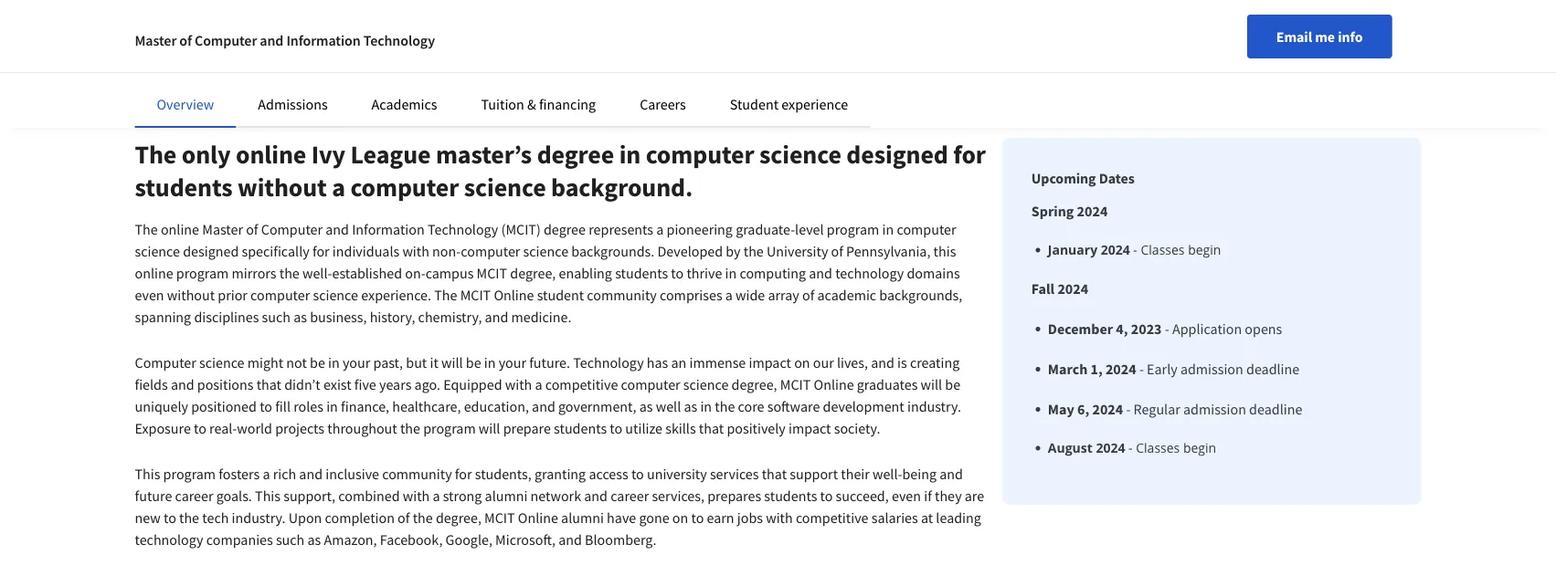 Task type: vqa. For each thing, say whether or not it's contained in the screenshot.


Task type: describe. For each thing, give the bounding box(es) containing it.
computer down mirrors
[[251, 286, 310, 304]]

august 2024 - classes begin
[[1048, 440, 1217, 457]]

online inside this program fosters a rich and inclusive community for students, granting access to university services that support their well-being and future career goals. this support, combined with a strong alumni network and career services, prepares students to succeed, even if they are new to the tech industry. upon completion of the degree, mcit online alumni have gone on to earn jobs with competitive salaries at leading technology companies such as amazon, facebook, google, microsoft, and bloomberg.
[[518, 509, 558, 527]]

2 vertical spatial the
[[434, 286, 457, 304]]

1 vertical spatial will
[[921, 376, 942, 394]]

online inside the only online ivy league master's degree in computer science designed for students without a computer science background.
[[236, 138, 306, 170]]

with right jobs
[[766, 509, 793, 527]]

mcit right campus
[[477, 264, 507, 282]]

spanning
[[135, 308, 191, 326]]

such inside this program fosters a rich and inclusive community for students, granting access to university services that support their well-being and future career goals. this support, combined with a strong alumni network and career services, prepares students to succeed, even if they are new to the tech industry. upon completion of the degree, mcit online alumni have gone on to earn jobs with competitive salaries at leading technology companies such as amazon, facebook, google, microsoft, and bloomberg.
[[276, 531, 305, 549]]

as up utilize
[[640, 398, 653, 416]]

2024 for january
[[1101, 241, 1130, 259]]

and up individuals
[[326, 220, 349, 239]]

science up positions
[[199, 354, 245, 372]]

spring 2024
[[1032, 202, 1108, 220]]

and up they
[[940, 465, 963, 483]]

amazon,
[[324, 531, 377, 549]]

4,
[[1116, 320, 1128, 338]]

community inside this program fosters a rich and inclusive community for students, granting access to university services that support their well-being and future career goals. this support, combined with a strong alumni network and career services, prepares students to succeed, even if they are new to the tech industry. upon completion of the degree, mcit online alumni have gone on to earn jobs with competitive salaries at leading technology companies such as amazon, facebook, google, microsoft, and bloomberg.
[[382, 465, 452, 483]]

of right university at the top
[[831, 242, 843, 260]]

mirrors
[[232, 264, 277, 282]]

strong
[[443, 487, 482, 505]]

mcit inside computer science might not be in your past, but it will be in your future. technology has an immense impact on our lives, and is creating fields and positions that didn't exist five years ago. equipped with a competitive computer science degree, mcit online graduates will be uniquely positioned to fill roles in finance, healthcare, education, and government, as well as in the core software development industry. exposure to real-world projects throughout the program will prepare students to utilize skills that positively impact society.
[[780, 376, 811, 394]]

tech
[[202, 509, 229, 527]]

not
[[286, 354, 307, 372]]

computer down (mcit)
[[461, 242, 520, 260]]

a left rich
[[263, 465, 270, 483]]

designed inside the online master of computer and information technology (mcit) degree represents a pioneering graduate-level program in computer science designed specifically for individuals with non-computer science backgrounds. developed by the university of pennsylvania, this online program mirrors the well-established on-campus mcit degree, enabling students to thrive in computing and technology domains even without prior computer science experience. the mcit online student community comprises a wide array of academic backgrounds, spanning disciplines such as business, history, chemistry, and medicine.
[[183, 242, 239, 260]]

info
[[1338, 27, 1363, 46]]

tuition & financing link
[[481, 95, 596, 113]]

2 horizontal spatial be
[[945, 376, 961, 394]]

array
[[768, 286, 800, 304]]

competitive inside computer science might not be in your past, but it will be in your future. technology has an immense impact on our lives, and is creating fields and positions that didn't exist five years ago. equipped with a competitive computer science degree, mcit online graduates will be uniquely positioned to fill roles in finance, healthcare, education, and government, as well as in the core software development industry. exposure to real-world projects throughout the program will prepare students to utilize skills that positively impact society.
[[545, 376, 618, 394]]

on inside this program fosters a rich and inclusive community for students, granting access to university services that support their well-being and future career goals. this support, combined with a strong alumni network and career services, prepares students to succeed, even if they are new to the tech industry. upon completion of the degree, mcit online alumni have gone on to earn jobs with competitive salaries at leading technology companies such as amazon, facebook, google, microsoft, and bloomberg.
[[672, 509, 688, 527]]

support
[[790, 465, 838, 483]]

uniquely
[[135, 398, 188, 416]]

backgrounds.
[[572, 242, 655, 260]]

industry. inside computer science might not be in your past, but it will be in your future. technology has an immense impact on our lives, and is creating fields and positions that didn't exist five years ago. equipped with a competitive computer science degree, mcit online graduates will be uniquely positioned to fill roles in finance, healthcare, education, and government, as well as in the core software development industry. exposure to real-world projects throughout the program will prepare students to utilize skills that positively impact society.
[[907, 398, 961, 416]]

science up business,
[[313, 286, 358, 304]]

fall
[[1032, 280, 1055, 298]]

and down access
[[584, 487, 608, 505]]

0 vertical spatial information
[[286, 31, 361, 49]]

real-
[[209, 419, 237, 438]]

program up pennsylvania,
[[827, 220, 879, 239]]

comprises
[[660, 286, 723, 304]]

experience.
[[361, 286, 431, 304]]

application
[[1173, 320, 1242, 338]]

world
[[237, 419, 272, 438]]

spring
[[1032, 202, 1074, 220]]

2023
[[1131, 320, 1162, 338]]

level
[[795, 220, 824, 239]]

january 2024 - classes begin
[[1048, 241, 1221, 259]]

- right january
[[1134, 241, 1138, 259]]

and up uniquely
[[171, 376, 194, 394]]

on inside computer science might not be in your past, but it will be in your future. technology has an immense impact on our lives, and is creating fields and positions that didn't exist five years ago. equipped with a competitive computer science degree, mcit online graduates will be uniquely positioned to fill roles in finance, healthcare, education, and government, as well as in the core software development industry. exposure to real-world projects throughout the program will prepare students to utilize skills that positively impact society.
[[794, 354, 810, 372]]

society.
[[834, 419, 880, 438]]

opens
[[1245, 320, 1283, 338]]

deadline for - early admission deadline
[[1247, 360, 1300, 378]]

software
[[767, 398, 820, 416]]

2024 for august
[[1096, 440, 1125, 457]]

prior
[[218, 286, 248, 304]]

academics
[[372, 95, 437, 113]]

fosters
[[219, 465, 260, 483]]

the down specifically
[[279, 264, 300, 282]]

a inside the only online ivy league master's degree in computer science designed for students without a computer science background.
[[332, 171, 345, 203]]

0 vertical spatial will
[[441, 354, 463, 372]]

2 vertical spatial online
[[135, 264, 173, 282]]

technology inside this program fosters a rich and inclusive community for students, granting access to university services that support their well-being and future career goals. this support, combined with a strong alumni network and career services, prepares students to succeed, even if they are new to the tech industry. upon completion of the degree, mcit online alumni have gone on to earn jobs with competitive salaries at leading technology companies such as amazon, facebook, google, microsoft, and bloomberg.
[[135, 531, 203, 549]]

history,
[[370, 308, 415, 326]]

support,
[[283, 487, 335, 505]]

even inside this program fosters a rich and inclusive community for students, granting access to university services that support their well-being and future career goals. this support, combined with a strong alumni network and career services, prepares students to succeed, even if they are new to the tech industry. upon completion of the degree, mcit online alumni have gone on to earn jobs with competitive salaries at leading technology companies such as amazon, facebook, google, microsoft, and bloomberg.
[[892, 487, 921, 505]]

years
[[379, 376, 412, 394]]

technology inside computer science might not be in your past, but it will be in your future. technology has an immense impact on our lives, and is creating fields and positions that didn't exist five years ago. equipped with a competitive computer science degree, mcit online graduates will be uniquely positioned to fill roles in finance, healthcare, education, and government, as well as in the core software development industry. exposure to real-world projects throughout the program will prepare students to utilize skills that positively impact society.
[[573, 354, 644, 372]]

program inside this program fosters a rich and inclusive community for students, granting access to university services that support their well-being and future career goals. this support, combined with a strong alumni network and career services, prepares students to succeed, even if they are new to the tech industry. upon completion of the degree, mcit online alumni have gone on to earn jobs with competitive salaries at leading technology companies such as amazon, facebook, google, microsoft, and bloomberg.
[[163, 465, 216, 483]]

in right well
[[700, 398, 712, 416]]

list item containing january 2024
[[1048, 240, 1303, 260]]

0 vertical spatial this
[[135, 465, 160, 483]]

past,
[[373, 354, 403, 372]]

a inside computer science might not be in your past, but it will be in your future. technology has an immense impact on our lives, and is creating fields and positions that didn't exist five years ago. equipped with a competitive computer science degree, mcit online graduates will be uniquely positioned to fill roles in finance, healthcare, education, and government, as well as in the core software development industry. exposure to real-world projects throughout the program will prepare students to utilize skills that positively impact society.
[[535, 376, 542, 394]]

specifically
[[242, 242, 310, 260]]

science up spanning
[[135, 242, 180, 260]]

0 vertical spatial alumni
[[485, 487, 528, 505]]

services
[[710, 465, 759, 483]]

students,
[[475, 465, 532, 483]]

campus
[[426, 264, 474, 282]]

it
[[430, 354, 439, 372]]

0 vertical spatial computer
[[195, 31, 257, 49]]

prepare
[[503, 419, 551, 438]]

computer down careers
[[646, 138, 754, 170]]

a up developed
[[656, 220, 664, 239]]

program inside computer science might not be in your past, but it will be in your future. technology has an immense impact on our lives, and is creating fields and positions that didn't exist five years ago. equipped with a competitive computer science degree, mcit online graduates will be uniquely positioned to fill roles in finance, healthcare, education, and government, as well as in the core software development industry. exposure to real-world projects throughout the program will prepare students to utilize skills that positively impact society.
[[423, 419, 476, 438]]

begin for august 2024 - classes begin
[[1183, 440, 1217, 457]]

classes for january 2024
[[1141, 241, 1185, 259]]

gone
[[639, 509, 670, 527]]

of up specifically
[[246, 220, 258, 239]]

degree inside the online master of computer and information technology (mcit) degree represents a pioneering graduate-level program in computer science designed specifically for individuals with non-computer science backgrounds. developed by the university of pennsylvania, this online program mirrors the well-established on-campus mcit degree, enabling students to thrive in computing and technology domains even without prior computer science experience. the mcit online student community comprises a wide array of academic backgrounds, spanning disciplines such as business, history, chemistry, and medicine.
[[544, 220, 586, 239]]

the left core at the bottom of the page
[[715, 398, 735, 416]]

computer inside computer science might not be in your past, but it will be in your future. technology has an immense impact on our lives, and is creating fields and positions that didn't exist five years ago. equipped with a competitive computer science degree, mcit online graduates will be uniquely positioned to fill roles in finance, healthcare, education, and government, as well as in the core software development industry. exposure to real-world projects throughout the program will prepare students to utilize skills that positively impact society.
[[621, 376, 681, 394]]

2 your from the left
[[499, 354, 526, 372]]

well
[[656, 398, 681, 416]]

medicine.
[[511, 308, 572, 326]]

early
[[1147, 360, 1178, 378]]

fall 2024
[[1032, 280, 1089, 298]]

new
[[135, 509, 161, 527]]

in up pennsylvania,
[[882, 220, 894, 239]]

future.
[[529, 354, 570, 372]]

and down university at the top
[[809, 264, 833, 282]]

the only online ivy league master's degree in computer science designed for students without a computer science background.
[[135, 138, 986, 203]]

in down "by" at the top of page
[[725, 264, 737, 282]]

march
[[1048, 360, 1088, 378]]

utilize
[[625, 419, 663, 438]]

tuition
[[481, 95, 524, 113]]

to left utilize
[[610, 419, 623, 438]]

represents
[[589, 220, 653, 239]]

skills
[[666, 419, 696, 438]]

healthcare,
[[392, 398, 461, 416]]

computer down league
[[350, 171, 459, 203]]

students inside the only online ivy league master's degree in computer science designed for students without a computer science background.
[[135, 171, 233, 203]]

background.
[[551, 171, 693, 203]]

with up facebook,
[[403, 487, 430, 505]]

overview
[[157, 95, 214, 113]]

to left real-
[[194, 419, 206, 438]]

mcit inside this program fosters a rich and inclusive community for students, granting access to university services that support their well-being and future career goals. this support, combined with a strong alumni network and career services, prepares students to succeed, even if they are new to the tech industry. upon completion of the degree, mcit online alumni have gone on to earn jobs with competitive salaries at leading technology companies such as amazon, facebook, google, microsoft, and bloomberg.
[[484, 509, 515, 527]]

pioneering
[[667, 220, 733, 239]]

domains
[[907, 264, 960, 282]]

master of computer and information technology
[[135, 31, 435, 49]]

as right well
[[684, 398, 698, 416]]

without inside the only online ivy league master's degree in computer science designed for students without a computer science background.
[[238, 171, 327, 203]]

for inside the only online ivy league master's degree in computer science designed for students without a computer science background.
[[953, 138, 986, 170]]

to left earn
[[691, 509, 704, 527]]

classes for august 2024
[[1136, 440, 1180, 457]]

immense
[[690, 354, 746, 372]]

technology inside the online master of computer and information technology (mcit) degree represents a pioneering graduate-level program in computer science designed specifically for individuals with non-computer science backgrounds. developed by the university of pennsylvania, this online program mirrors the well-established on-campus mcit degree, enabling students to thrive in computing and technology domains even without prior computer science experience. the mcit online student community comprises a wide array of academic backgrounds, spanning disciplines such as business, history, chemistry, and medicine.
[[428, 220, 498, 239]]

in down the exist
[[326, 398, 338, 416]]

computer inside the online master of computer and information technology (mcit) degree represents a pioneering graduate-level program in computer science designed specifically for individuals with non-computer science backgrounds. developed by the university of pennsylvania, this online program mirrors the well-established on-campus mcit degree, enabling students to thrive in computing and technology domains even without prior computer science experience. the mcit online student community comprises a wide array of academic backgrounds, spanning disciplines such as business, history, chemistry, and medicine.
[[261, 220, 323, 239]]

master inside the online master of computer and information technology (mcit) degree represents a pioneering graduate-level program in computer science designed specifically for individuals with non-computer science backgrounds. developed by the university of pennsylvania, this online program mirrors the well-established on-campus mcit degree, enabling students to thrive in computing and technology domains even without prior computer science experience. the mcit online student community comprises a wide array of academic backgrounds, spanning disciplines such as business, history, chemistry, and medicine.
[[202, 220, 243, 239]]

graduates
[[857, 376, 918, 394]]

admissions link
[[258, 95, 328, 113]]

students inside the online master of computer and information technology (mcit) degree represents a pioneering graduate-level program in computer science designed specifically for individuals with non-computer science backgrounds. developed by the university of pennsylvania, this online program mirrors the well-established on-campus mcit degree, enabling students to thrive in computing and technology domains even without prior computer science experience. the mcit online student community comprises a wide array of academic backgrounds, spanning disciplines such as business, history, chemistry, and medicine.
[[615, 264, 668, 282]]

creating
[[910, 354, 960, 372]]

a left strong
[[433, 487, 440, 505]]

1 career from the left
[[175, 487, 213, 505]]

the right "by" at the top of page
[[744, 242, 764, 260]]

a left wide on the bottom left
[[725, 286, 733, 304]]

of up overview
[[179, 31, 192, 49]]

community inside the online master of computer and information technology (mcit) degree represents a pioneering graduate-level program in computer science designed specifically for individuals with non-computer science backgrounds. developed by the university of pennsylvania, this online program mirrors the well-established on-campus mcit degree, enabling students to thrive in computing and technology domains even without prior computer science experience. the mcit online student community comprises a wide array of academic backgrounds, spanning disciplines such as business, history, chemistry, and medicine.
[[587, 286, 657, 304]]

1 horizontal spatial be
[[466, 354, 481, 372]]

leading
[[936, 509, 981, 527]]

students inside computer science might not be in your past, but it will be in your future. technology has an immense impact on our lives, and is creating fields and positions that didn't exist five years ago. equipped with a competitive computer science degree, mcit online graduates will be uniquely positioned to fill roles in finance, healthcare, education, and government, as well as in the core software development industry. exposure to real-world projects throughout the program will prepare students to utilize skills that positively impact society.
[[554, 419, 607, 438]]

0 vertical spatial technology
[[363, 31, 435, 49]]

their
[[841, 465, 870, 483]]

1 vertical spatial that
[[699, 419, 724, 438]]

even inside the online master of computer and information technology (mcit) degree represents a pioneering graduate-level program in computer science designed specifically for individuals with non-computer science backgrounds. developed by the university of pennsylvania, this online program mirrors the well-established on-campus mcit degree, enabling students to thrive in computing and technology domains even without prior computer science experience. the mcit online student community comprises a wide array of academic backgrounds, spanning disciplines such as business, history, chemistry, and medicine.
[[135, 286, 164, 304]]

to right access
[[631, 465, 644, 483]]

five
[[354, 376, 376, 394]]

science down master's
[[464, 171, 546, 203]]

december
[[1048, 320, 1113, 338]]

information inside the online master of computer and information technology (mcit) degree represents a pioneering graduate-level program in computer science designed specifically for individuals with non-computer science backgrounds. developed by the university of pennsylvania, this online program mirrors the well-established on-campus mcit degree, enabling students to thrive in computing and technology domains even without prior computer science experience. the mcit online student community comprises a wide array of academic backgrounds, spanning disciplines such as business, history, chemistry, and medicine.
[[352, 220, 425, 239]]

2024 for fall
[[1058, 280, 1089, 298]]

and up admissions
[[260, 31, 284, 49]]

academics link
[[372, 95, 437, 113]]

2024 right 6,
[[1093, 400, 1123, 419]]

ago.
[[415, 376, 440, 394]]

prepares
[[708, 487, 761, 505]]



Task type: locate. For each thing, give the bounding box(es) containing it.
impact up core at the bottom of the page
[[749, 354, 791, 372]]

master up overview
[[135, 31, 177, 49]]

0 vertical spatial degree,
[[510, 264, 556, 282]]

begin for january 2024 - classes begin
[[1188, 241, 1221, 259]]

dates
[[1099, 169, 1135, 187]]

1 horizontal spatial on
[[794, 354, 810, 372]]

impact
[[749, 354, 791, 372], [789, 419, 831, 438]]

industry. inside this program fosters a rich and inclusive community for students, granting access to university services that support their well-being and future career goals. this support, combined with a strong alumni network and career services, prepares students to succeed, even if they are new to the tech industry. upon completion of the degree, mcit online alumni have gone on to earn jobs with competitive salaries at leading technology companies such as amazon, facebook, google, microsoft, and bloomberg.
[[232, 509, 286, 527]]

completion
[[325, 509, 395, 527]]

- right 2023 at bottom right
[[1165, 320, 1170, 338]]

0 horizontal spatial well-
[[302, 264, 332, 282]]

begin
[[1188, 241, 1221, 259], [1183, 440, 1217, 457]]

this
[[135, 465, 160, 483], [255, 487, 281, 505]]

1 horizontal spatial will
[[479, 419, 500, 438]]

0 vertical spatial without
[[238, 171, 327, 203]]

well-
[[302, 264, 332, 282], [873, 465, 902, 483]]

1 vertical spatial online
[[161, 220, 199, 239]]

for inside the online master of computer and information technology (mcit) degree represents a pioneering graduate-level program in computer science designed specifically for individuals with non-computer science backgrounds. developed by the university of pennsylvania, this online program mirrors the well-established on-campus mcit degree, enabling students to thrive in computing and technology domains even without prior computer science experience. the mcit online student community comprises a wide array of academic backgrounds, spanning disciplines such as business, history, chemistry, and medicine.
[[312, 242, 330, 260]]

list item
[[1048, 240, 1303, 260], [1048, 439, 1303, 458]]

science down student experience
[[759, 138, 842, 170]]

exposure
[[135, 419, 191, 438]]

1 vertical spatial degree,
[[732, 376, 777, 394]]

the online master of computer and information technology (mcit) degree represents a pioneering graduate-level program in computer science designed specifically for individuals with non-computer science backgrounds. developed by the university of pennsylvania, this online program mirrors the well-established on-campus mcit degree, enabling students to thrive in computing and technology domains even without prior computer science experience. the mcit online student community comprises a wide array of academic backgrounds, spanning disciplines such as business, history, chemistry, and medicine.
[[135, 220, 963, 326]]

positioned
[[191, 398, 257, 416]]

1 horizontal spatial master
[[202, 220, 243, 239]]

0 vertical spatial admission
[[1181, 360, 1244, 378]]

science down immense
[[683, 376, 729, 394]]

degree, down strong
[[436, 509, 482, 527]]

0 vertical spatial such
[[262, 308, 291, 326]]

as inside the online master of computer and information technology (mcit) degree represents a pioneering graduate-level program in computer science designed specifically for individuals with non-computer science backgrounds. developed by the university of pennsylvania, this online program mirrors the well-established on-campus mcit degree, enabling students to thrive in computing and technology domains even without prior computer science experience. the mcit online student community comprises a wide array of academic backgrounds, spanning disciplines such as business, history, chemistry, and medicine.
[[294, 308, 307, 326]]

student experience link
[[730, 95, 848, 113]]

with
[[402, 242, 429, 260], [505, 376, 532, 394], [403, 487, 430, 505], [766, 509, 793, 527]]

for inside this program fosters a rich and inclusive community for students, granting access to university services that support their well-being and future career goals. this support, combined with a strong alumni network and career services, prepares students to succeed, even if they are new to the tech industry. upon completion of the degree, mcit online alumni have gone on to earn jobs with competitive salaries at leading technology companies such as amazon, facebook, google, microsoft, and bloomberg.
[[455, 465, 472, 483]]

2024 for spring
[[1077, 202, 1108, 220]]

your
[[343, 354, 370, 372], [499, 354, 526, 372]]

0 vertical spatial community
[[587, 286, 657, 304]]

in inside the only online ivy league master's degree in computer science designed for students without a computer science background.
[[619, 138, 641, 170]]

1 horizontal spatial career
[[611, 487, 649, 505]]

student
[[730, 95, 779, 113]]

well- down specifically
[[302, 264, 332, 282]]

0 vertical spatial even
[[135, 286, 164, 304]]

computer up specifically
[[261, 220, 323, 239]]

that left support
[[762, 465, 787, 483]]

2 vertical spatial online
[[518, 509, 558, 527]]

and left is
[[871, 354, 895, 372]]

will down "education," on the left of page
[[479, 419, 500, 438]]

computer
[[646, 138, 754, 170], [350, 171, 459, 203], [897, 220, 956, 239], [461, 242, 520, 260], [251, 286, 310, 304], [621, 376, 681, 394]]

begin down may 6, 2024 - regular admission deadline
[[1183, 440, 1217, 457]]

online down only
[[161, 220, 199, 239]]

1 vertical spatial this
[[255, 487, 281, 505]]

career
[[175, 487, 213, 505], [611, 487, 649, 505]]

community up strong
[[382, 465, 452, 483]]

overview link
[[157, 95, 214, 113]]

this
[[934, 242, 956, 260]]

as
[[294, 308, 307, 326], [640, 398, 653, 416], [684, 398, 698, 416], [308, 531, 321, 549]]

1 horizontal spatial alumni
[[561, 509, 604, 527]]

1 vertical spatial even
[[892, 487, 921, 505]]

1 vertical spatial on
[[672, 509, 688, 527]]

0 horizontal spatial designed
[[183, 242, 239, 260]]

2 vertical spatial computer
[[135, 354, 196, 372]]

technology inside the online master of computer and information technology (mcit) degree represents a pioneering graduate-level program in computer science designed specifically for individuals with non-computer science backgrounds. developed by the university of pennsylvania, this online program mirrors the well-established on-campus mcit degree, enabling students to thrive in computing and technology domains even without prior computer science experience. the mcit online student community comprises a wide array of academic backgrounds, spanning disciplines such as business, history, chemistry, and medicine.
[[835, 264, 904, 282]]

careers link
[[640, 95, 686, 113]]

and left medicine.
[[485, 308, 508, 326]]

admission down application
[[1181, 360, 1244, 378]]

if
[[924, 487, 932, 505]]

online down admissions
[[236, 138, 306, 170]]

upcoming dates
[[1032, 169, 1135, 187]]

the
[[744, 242, 764, 260], [279, 264, 300, 282], [715, 398, 735, 416], [400, 419, 420, 438], [179, 509, 199, 527], [413, 509, 433, 527]]

program down healthcare,
[[423, 419, 476, 438]]

1 vertical spatial the
[[135, 220, 158, 239]]

on down services, on the left
[[672, 509, 688, 527]]

with inside computer science might not be in your past, but it will be in your future. technology has an immense impact on our lives, and is creating fields and positions that didn't exist five years ago. equipped with a competitive computer science degree, mcit online graduates will be uniquely positioned to fill roles in finance, healthcare, education, and government, as well as in the core software development industry. exposure to real-world projects throughout the program will prepare students to utilize skills that positively impact society.
[[505, 376, 532, 394]]

1 horizontal spatial technology
[[835, 264, 904, 282]]

0 horizontal spatial alumni
[[485, 487, 528, 505]]

that down might at bottom
[[257, 376, 282, 394]]

1 vertical spatial deadline
[[1249, 400, 1303, 419]]

university
[[767, 242, 828, 260]]

an
[[671, 354, 687, 372]]

1 vertical spatial competitive
[[796, 509, 869, 527]]

financing
[[539, 95, 596, 113]]

to left fill
[[260, 398, 272, 416]]

without
[[238, 171, 327, 203], [167, 286, 215, 304]]

program up prior
[[176, 264, 229, 282]]

2 vertical spatial degree,
[[436, 509, 482, 527]]

1 horizontal spatial this
[[255, 487, 281, 505]]

your left future.
[[499, 354, 526, 372]]

designed inside the only online ivy league master's degree in computer science designed for students without a computer science background.
[[847, 138, 948, 170]]

1 vertical spatial begin
[[1183, 440, 1217, 457]]

- down may 6, 2024 - regular admission deadline
[[1129, 440, 1133, 457]]

our
[[813, 354, 834, 372]]

0 horizontal spatial degree,
[[436, 509, 482, 527]]

fill
[[275, 398, 291, 416]]

0 horizontal spatial community
[[382, 465, 452, 483]]

0 horizontal spatial your
[[343, 354, 370, 372]]

1 vertical spatial degree
[[544, 220, 586, 239]]

of right array in the bottom of the page
[[802, 286, 815, 304]]

0 vertical spatial list item
[[1048, 240, 1303, 260]]

league
[[351, 138, 431, 170]]

facebook,
[[380, 531, 443, 549]]

list item containing august 2024
[[1048, 439, 1303, 458]]

list item down may 6, 2024 - regular admission deadline
[[1048, 439, 1303, 458]]

this down rich
[[255, 487, 281, 505]]

this program fosters a rich and inclusive community for students, granting access to university services that support their well-being and future career goals. this support, combined with a strong alumni network and career services, prepares students to succeed, even if they are new to the tech industry. upon completion of the degree, mcit online alumni have gone on to earn jobs with competitive salaries at leading technology companies such as amazon, facebook, google, microsoft, and bloomberg.
[[135, 465, 984, 549]]

list containing december 4, 2023
[[1039, 318, 1303, 458]]

ivy
[[311, 138, 346, 170]]

0 vertical spatial for
[[953, 138, 986, 170]]

being
[[902, 465, 937, 483]]

competitive
[[545, 376, 618, 394], [796, 509, 869, 527]]

degree, up student
[[510, 264, 556, 282]]

competitive up government,
[[545, 376, 618, 394]]

0 vertical spatial competitive
[[545, 376, 618, 394]]

be up equipped
[[466, 354, 481, 372]]

0 vertical spatial online
[[494, 286, 534, 304]]

0 horizontal spatial technology
[[135, 531, 203, 549]]

2 list item from the top
[[1048, 439, 1303, 458]]

positions
[[197, 376, 254, 394]]

degree, inside this program fosters a rich and inclusive community for students, granting access to university services that support their well-being and future career goals. this support, combined with a strong alumni network and career services, prepares students to succeed, even if they are new to the tech industry. upon completion of the degree, mcit online alumni have gone on to earn jobs with competitive salaries at leading technology companies such as amazon, facebook, google, microsoft, and bloomberg.
[[436, 509, 482, 527]]

online up spanning
[[135, 264, 173, 282]]

to inside the online master of computer and information technology (mcit) degree represents a pioneering graduate-level program in computer science designed specifically for individuals with non-computer science backgrounds. developed by the university of pennsylvania, this online program mirrors the well-established on-campus mcit degree, enabling students to thrive in computing and technology domains even without prior computer science experience. the mcit online student community comprises a wide array of academic backgrounds, spanning disciplines such as business, history, chemistry, and medicine.
[[671, 264, 684, 282]]

- for application
[[1165, 320, 1170, 338]]

0 vertical spatial classes
[[1141, 241, 1185, 259]]

goals.
[[216, 487, 252, 505]]

0 horizontal spatial on
[[672, 509, 688, 527]]

the up spanning
[[135, 220, 158, 239]]

1 vertical spatial classes
[[1136, 440, 1180, 457]]

students down government,
[[554, 419, 607, 438]]

science down (mcit)
[[523, 242, 569, 260]]

in
[[619, 138, 641, 170], [882, 220, 894, 239], [725, 264, 737, 282], [328, 354, 340, 372], [484, 354, 496, 372], [326, 398, 338, 416], [700, 398, 712, 416]]

degree right (mcit)
[[544, 220, 586, 239]]

degree, inside computer science might not be in your past, but it will be in your future. technology has an immense impact on our lives, and is creating fields and positions that didn't exist five years ago. equipped with a competitive computer science degree, mcit online graduates will be uniquely positioned to fill roles in finance, healthcare, education, and government, as well as in the core software development industry. exposure to real-world projects throughout the program will prepare students to utilize skills that positively impact society.
[[732, 376, 777, 394]]

1 vertical spatial alumni
[[561, 509, 604, 527]]

2 vertical spatial will
[[479, 419, 500, 438]]

such down upon
[[276, 531, 305, 549]]

information
[[286, 31, 361, 49], [352, 220, 425, 239]]

and
[[260, 31, 284, 49], [326, 220, 349, 239], [809, 264, 833, 282], [485, 308, 508, 326], [871, 354, 895, 372], [171, 376, 194, 394], [532, 398, 555, 416], [299, 465, 323, 483], [940, 465, 963, 483], [584, 487, 608, 505], [559, 531, 582, 549]]

career up tech
[[175, 487, 213, 505]]

google,
[[446, 531, 492, 549]]

0 horizontal spatial master
[[135, 31, 177, 49]]

2 horizontal spatial that
[[762, 465, 787, 483]]

2 vertical spatial that
[[762, 465, 787, 483]]

1 vertical spatial master
[[202, 220, 243, 239]]

1 your from the left
[[343, 354, 370, 372]]

0 horizontal spatial without
[[167, 286, 215, 304]]

on-
[[405, 264, 426, 282]]

to
[[671, 264, 684, 282], [260, 398, 272, 416], [194, 419, 206, 438], [610, 419, 623, 438], [631, 465, 644, 483], [820, 487, 833, 505], [164, 509, 176, 527], [691, 509, 704, 527]]

january
[[1048, 241, 1098, 259]]

0 vertical spatial master
[[135, 31, 177, 49]]

students inside this program fosters a rich and inclusive community for students, granting access to university services that support their well-being and future career goals. this support, combined with a strong alumni network and career services, prepares students to succeed, even if they are new to the tech industry. upon completion of the degree, mcit online alumni have gone on to earn jobs with competitive salaries at leading technology companies such as amazon, facebook, google, microsoft, and bloomberg.
[[764, 487, 817, 505]]

in up equipped
[[484, 354, 496, 372]]

0 vertical spatial deadline
[[1247, 360, 1300, 378]]

the up facebook,
[[413, 509, 433, 527]]

with up on-
[[402, 242, 429, 260]]

degree, inside the online master of computer and information technology (mcit) degree represents a pioneering graduate-level program in computer science designed specifically for individuals with non-computer science backgrounds. developed by the university of pennsylvania, this online program mirrors the well-established on-campus mcit degree, enabling students to thrive in computing and technology domains even without prior computer science experience. the mcit online student community comprises a wide array of academic backgrounds, spanning disciplines such as business, history, chemistry, and medicine.
[[510, 264, 556, 282]]

well- inside this program fosters a rich and inclusive community for students, granting access to university services that support their well-being and future career goals. this support, combined with a strong alumni network and career services, prepares students to succeed, even if they are new to the tech industry. upon completion of the degree, mcit online alumni have gone on to earn jobs with competitive salaries at leading technology companies such as amazon, facebook, google, microsoft, and bloomberg.
[[873, 465, 902, 483]]

academic
[[818, 286, 877, 304]]

computer science might not be in your past, but it will be in your future. technology has an immense impact on our lives, and is creating fields and positions that didn't exist five years ago. equipped with a competitive computer science degree, mcit online graduates will be uniquely positioned to fill roles in finance, healthcare, education, and government, as well as in the core software development industry. exposure to real-world projects throughout the program will prepare students to utilize skills that positively impact society.
[[135, 354, 961, 438]]

admission for early
[[1181, 360, 1244, 378]]

&
[[527, 95, 536, 113]]

0 vertical spatial the
[[135, 138, 177, 170]]

0 vertical spatial on
[[794, 354, 810, 372]]

1 horizontal spatial designed
[[847, 138, 948, 170]]

1 vertical spatial information
[[352, 220, 425, 239]]

deadline
[[1247, 360, 1300, 378], [1249, 400, 1303, 419]]

well- right their
[[873, 465, 902, 483]]

classes inside list
[[1136, 440, 1180, 457]]

alumni down network
[[561, 509, 604, 527]]

0 vertical spatial that
[[257, 376, 282, 394]]

student
[[537, 286, 584, 304]]

technology down pennsylvania,
[[835, 264, 904, 282]]

the down healthcare,
[[400, 419, 420, 438]]

0 horizontal spatial this
[[135, 465, 160, 483]]

the inside the only online ivy league master's degree in computer science designed for students without a computer science background.
[[135, 138, 177, 170]]

1 horizontal spatial degree,
[[510, 264, 556, 282]]

1 vertical spatial well-
[[873, 465, 902, 483]]

services,
[[652, 487, 705, 505]]

with inside the online master of computer and information technology (mcit) degree represents a pioneering graduate-level program in computer science designed specifically for individuals with non-computer science backgrounds. developed by the university of pennsylvania, this online program mirrors the well-established on-campus mcit degree, enabling students to thrive in computing and technology domains even without prior computer science experience. the mcit online student community comprises a wide array of academic backgrounds, spanning disciplines such as business, history, chemistry, and medicine.
[[402, 242, 429, 260]]

august
[[1048, 440, 1093, 457]]

0 vertical spatial designed
[[847, 138, 948, 170]]

me
[[1315, 27, 1335, 46]]

1 vertical spatial technology
[[428, 220, 498, 239]]

- for early
[[1140, 360, 1144, 378]]

1 vertical spatial online
[[814, 376, 854, 394]]

computer up fields
[[135, 354, 196, 372]]

and right microsoft,
[[559, 531, 582, 549]]

wide
[[736, 286, 765, 304]]

0 horizontal spatial competitive
[[545, 376, 618, 394]]

such up might at bottom
[[262, 308, 291, 326]]

deadline for - regular admission deadline
[[1249, 400, 1303, 419]]

the for the only online ivy league master's degree in computer science designed for students without a computer science background.
[[135, 138, 177, 170]]

established
[[332, 264, 402, 282]]

1 vertical spatial computer
[[261, 220, 323, 239]]

mcit up chemistry,
[[460, 286, 491, 304]]

0 horizontal spatial career
[[175, 487, 213, 505]]

as left business,
[[294, 308, 307, 326]]

this up future
[[135, 465, 160, 483]]

of inside this program fosters a rich and inclusive community for students, granting access to university services that support their well-being and future career goals. this support, combined with a strong alumni network and career services, prepares students to succeed, even if they are new to the tech industry. upon completion of the degree, mcit online alumni have gone on to earn jobs with competitive salaries at leading technology companies such as amazon, facebook, google, microsoft, and bloomberg.
[[398, 509, 410, 527]]

1 horizontal spatial that
[[699, 419, 724, 438]]

students down only
[[135, 171, 233, 203]]

development
[[823, 398, 905, 416]]

0 horizontal spatial that
[[257, 376, 282, 394]]

2024 right august
[[1096, 440, 1125, 457]]

competitive down succeed,
[[796, 509, 869, 527]]

2024 right 1,
[[1106, 360, 1137, 378]]

science
[[759, 138, 842, 170], [464, 171, 546, 203], [135, 242, 180, 260], [523, 242, 569, 260], [313, 286, 358, 304], [199, 354, 245, 372], [683, 376, 729, 394]]

information up individuals
[[352, 220, 425, 239]]

the for the online master of computer and information technology (mcit) degree represents a pioneering graduate-level program in computer science designed specifically for individuals with non-computer science backgrounds. developed by the university of pennsylvania, this online program mirrors the well-established on-campus mcit degree, enabling students to thrive in computing and technology domains even without prior computer science experience. the mcit online student community comprises a wide array of academic backgrounds, spanning disciplines such as business, history, chemistry, and medicine.
[[135, 220, 158, 239]]

career up have
[[611, 487, 649, 505]]

non-
[[432, 242, 461, 260]]

as down upon
[[308, 531, 321, 549]]

mcit up microsoft,
[[484, 509, 515, 527]]

online
[[494, 286, 534, 304], [814, 376, 854, 394], [518, 509, 558, 527]]

alumni
[[485, 487, 528, 505], [561, 509, 604, 527]]

at
[[921, 509, 933, 527]]

1 horizontal spatial even
[[892, 487, 921, 505]]

2024 right january
[[1101, 241, 1130, 259]]

2024 down upcoming dates
[[1077, 202, 1108, 220]]

email me info
[[1277, 27, 1363, 46]]

online up microsoft,
[[518, 509, 558, 527]]

industry. up companies in the bottom left of the page
[[232, 509, 286, 527]]

be down creating
[[945, 376, 961, 394]]

a
[[332, 171, 345, 203], [656, 220, 664, 239], [725, 286, 733, 304], [535, 376, 542, 394], [263, 465, 270, 483], [433, 487, 440, 505]]

even left if
[[892, 487, 921, 505]]

only
[[182, 138, 231, 170]]

0 horizontal spatial for
[[312, 242, 330, 260]]

1 horizontal spatial community
[[587, 286, 657, 304]]

upon
[[289, 509, 322, 527]]

exist
[[323, 376, 352, 394]]

1 vertical spatial such
[[276, 531, 305, 549]]

0 horizontal spatial be
[[310, 354, 325, 372]]

1 vertical spatial industry.
[[232, 509, 286, 527]]

2024
[[1077, 202, 1108, 220], [1101, 241, 1130, 259], [1058, 280, 1089, 298], [1106, 360, 1137, 378], [1093, 400, 1123, 419], [1096, 440, 1125, 457]]

0 vertical spatial begin
[[1188, 241, 1221, 259]]

begin up application
[[1188, 241, 1221, 259]]

computer up this
[[897, 220, 956, 239]]

1 list item from the top
[[1048, 240, 1303, 260]]

such inside the online master of computer and information technology (mcit) degree represents a pioneering graduate-level program in computer science designed specifically for individuals with non-computer science backgrounds. developed by the university of pennsylvania, this online program mirrors the well-established on-campus mcit degree, enabling students to thrive in computing and technology domains even without prior computer science experience. the mcit online student community comprises a wide array of academic backgrounds, spanning disciplines such as business, history, chemistry, and medicine.
[[262, 308, 291, 326]]

classes down regular
[[1136, 440, 1180, 457]]

is
[[898, 354, 907, 372]]

2 career from the left
[[611, 487, 649, 505]]

-
[[1134, 241, 1138, 259], [1165, 320, 1170, 338], [1140, 360, 1144, 378], [1126, 400, 1131, 419], [1129, 440, 1133, 457]]

1 vertical spatial list item
[[1048, 439, 1303, 458]]

pennsylvania,
[[846, 242, 931, 260]]

1 horizontal spatial competitive
[[796, 509, 869, 527]]

1 vertical spatial admission
[[1184, 400, 1247, 419]]

degree inside the only online ivy league master's degree in computer science designed for students without a computer science background.
[[537, 138, 614, 170]]

1 vertical spatial technology
[[135, 531, 203, 549]]

to down support
[[820, 487, 833, 505]]

such
[[262, 308, 291, 326], [276, 531, 305, 549]]

- left regular
[[1126, 400, 1131, 419]]

admission for regular
[[1184, 400, 1247, 419]]

0 vertical spatial degree
[[537, 138, 614, 170]]

0 vertical spatial impact
[[749, 354, 791, 372]]

have
[[607, 509, 636, 527]]

students down support
[[764, 487, 817, 505]]

roles
[[294, 398, 323, 416]]

computer
[[195, 31, 257, 49], [261, 220, 323, 239], [135, 354, 196, 372]]

0 vertical spatial technology
[[835, 264, 904, 282]]

that inside this program fosters a rich and inclusive community for students, granting access to university services that support their well-being and future career goals. this support, combined with a strong alumni network and career services, prepares students to succeed, even if they are new to the tech industry. upon completion of the degree, mcit online alumni have gone on to earn jobs with competitive salaries at leading technology companies such as amazon, facebook, google, microsoft, and bloomberg.
[[762, 465, 787, 483]]

online inside computer science might not be in your past, but it will be in your future. technology has an immense impact on our lives, and is creating fields and positions that didn't exist five years ago. equipped with a competitive computer science degree, mcit online graduates will be uniquely positioned to fill roles in finance, healthcare, education, and government, as well as in the core software development industry. exposure to real-world projects throughout the program will prepare students to utilize skills that positively impact society.
[[814, 376, 854, 394]]

email me info button
[[1247, 15, 1392, 58]]

online inside the online master of computer and information technology (mcit) degree represents a pioneering graduate-level program in computer science designed specifically for individuals with non-computer science backgrounds. developed by the university of pennsylvania, this online program mirrors the well-established on-campus mcit degree, enabling students to thrive in computing and technology domains even without prior computer science experience. the mcit online student community comprises a wide array of academic backgrounds, spanning disciplines such as business, history, chemistry, and medicine.
[[494, 286, 534, 304]]

program up future
[[163, 465, 216, 483]]

even
[[135, 286, 164, 304], [892, 487, 921, 505]]

computer inside computer science might not be in your past, but it will be in your future. technology has an immense impact on our lives, and is creating fields and positions that didn't exist five years ago. equipped with a competitive computer science degree, mcit online graduates will be uniquely positioned to fill roles in finance, healthcare, education, and government, as well as in the core software development industry. exposure to real-world projects throughout the program will prepare students to utilize skills that positively impact society.
[[135, 354, 196, 372]]

without up spanning
[[167, 286, 215, 304]]

as inside this program fosters a rich and inclusive community for students, granting access to university services that support their well-being and future career goals. this support, combined with a strong alumni network and career services, prepares students to succeed, even if they are new to the tech industry. upon completion of the degree, mcit online alumni have gone on to earn jobs with competitive salaries at leading technology companies such as amazon, facebook, google, microsoft, and bloomberg.
[[308, 531, 321, 549]]

without inside the online master of computer and information technology (mcit) degree represents a pioneering graduate-level program in computer science designed specifically for individuals with non-computer science backgrounds. developed by the university of pennsylvania, this online program mirrors the well-established on-campus mcit degree, enabling students to thrive in computing and technology domains even without prior computer science experience. the mcit online student community comprises a wide array of academic backgrounds, spanning disciplines such as business, history, chemistry, and medicine.
[[167, 286, 215, 304]]

2 vertical spatial for
[[455, 465, 472, 483]]

2 horizontal spatial degree,
[[732, 376, 777, 394]]

1 vertical spatial for
[[312, 242, 330, 260]]

disciplines
[[194, 308, 259, 326]]

- for regular
[[1126, 400, 1131, 419]]

graduate-
[[736, 220, 795, 239]]

2024 right fall
[[1058, 280, 1089, 298]]

degree, up core at the bottom of the page
[[732, 376, 777, 394]]

and up support,
[[299, 465, 323, 483]]

in up the exist
[[328, 354, 340, 372]]

2 horizontal spatial for
[[953, 138, 986, 170]]

2 horizontal spatial will
[[921, 376, 942, 394]]

list
[[1039, 318, 1303, 458]]

well- inside the online master of computer and information technology (mcit) degree represents a pioneering graduate-level program in computer science designed specifically for individuals with non-computer science backgrounds. developed by the university of pennsylvania, this online program mirrors the well-established on-campus mcit degree, enabling students to thrive in computing and technology domains even without prior computer science experience. the mcit online student community comprises a wide array of academic backgrounds, spanning disciplines such as business, history, chemistry, and medicine.
[[302, 264, 332, 282]]

1 vertical spatial impact
[[789, 419, 831, 438]]

projects
[[275, 419, 325, 438]]

are
[[965, 487, 984, 505]]

competitive inside this program fosters a rich and inclusive community for students, granting access to university services that support their well-being and future career goals. this support, combined with a strong alumni network and career services, prepares students to succeed, even if they are new to the tech industry. upon completion of the degree, mcit online alumni have gone on to earn jobs with competitive salaries at leading technology companies such as amazon, facebook, google, microsoft, and bloomberg.
[[796, 509, 869, 527]]

0 horizontal spatial will
[[441, 354, 463, 372]]

0 horizontal spatial industry.
[[232, 509, 286, 527]]

admission down march 1, 2024 - early admission deadline
[[1184, 400, 1247, 419]]

and up prepare
[[532, 398, 555, 416]]

1 horizontal spatial your
[[499, 354, 526, 372]]

0 vertical spatial online
[[236, 138, 306, 170]]

core
[[738, 398, 765, 416]]

0 horizontal spatial even
[[135, 286, 164, 304]]

to right new
[[164, 509, 176, 527]]

technology up academics link
[[363, 31, 435, 49]]

1 vertical spatial designed
[[183, 242, 239, 260]]

finance,
[[341, 398, 389, 416]]

the left tech
[[179, 509, 199, 527]]



